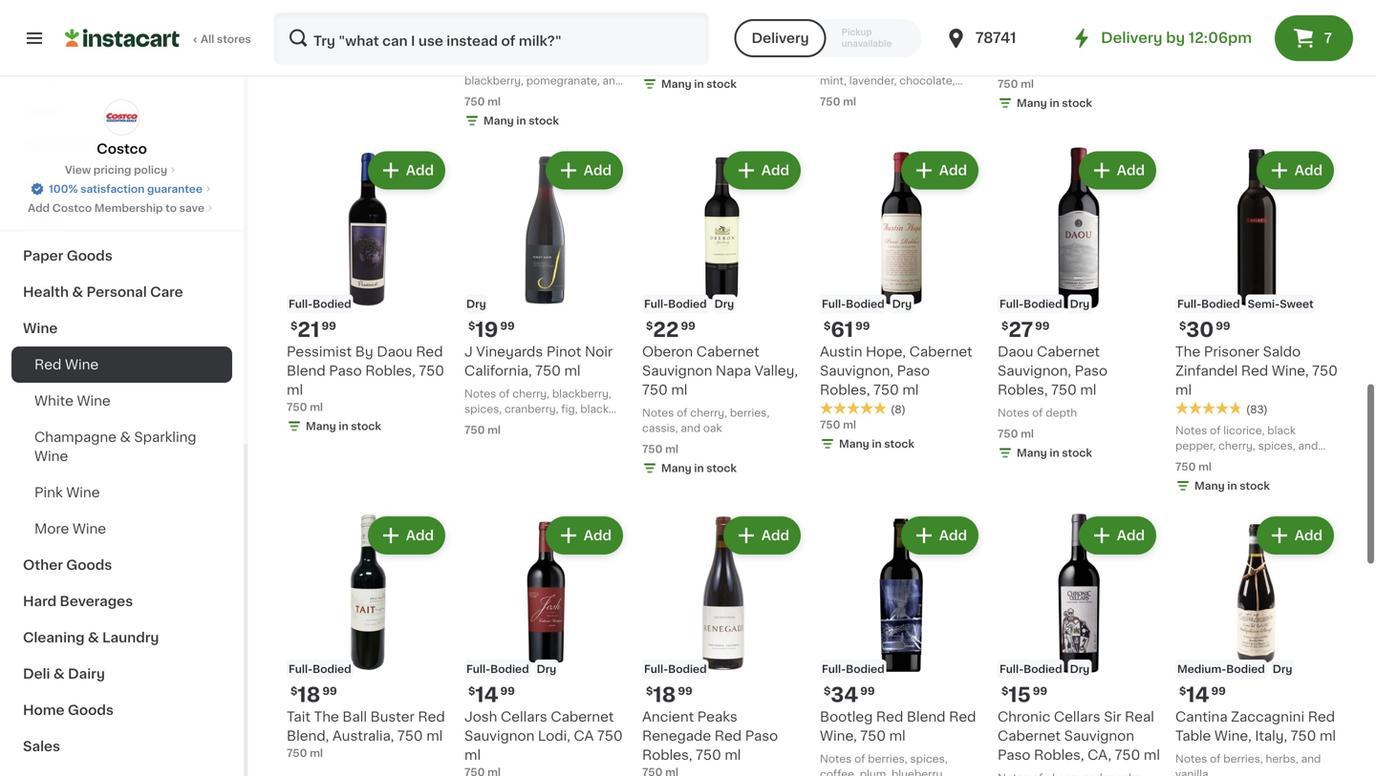 Task type: locate. For each thing, give the bounding box(es) containing it.
$ inside $ 15 99
[[1002, 687, 1009, 697]]

of inside notes of cherry, blackberry, spices, cranberry, fig, black tea, and clove 750 ml
[[499, 389, 510, 399]]

0 vertical spatial tea,
[[956, 60, 976, 71]]

99 for cantina zaccagnini red table wine, italy, 750 ml
[[1211, 687, 1226, 697]]

bodied up $ 15 99
[[1024, 665, 1062, 675]]

electronics
[[23, 140, 101, 154]]

hope,
[[866, 345, 906, 359]]

red down peaks on the bottom of the page
[[715, 730, 742, 743]]

in down almond,
[[1050, 98, 1059, 108]]

notes for notes of berries, herbs, and vanilla
[[1175, 754, 1207, 765]]

in down oak
[[694, 463, 704, 474]]

chocolate
[[1175, 456, 1228, 467]]

many down the pessimist by daou red blend paso robles, 750 ml 750 ml
[[306, 421, 336, 432]]

750 inside the austin hope, cabernet sauvignon, paso robles, 750 ml
[[873, 384, 899, 397]]

berries, for 34
[[868, 754, 908, 765]]

deli
[[23, 668, 50, 681]]

sauvignon down "josh"
[[464, 730, 535, 743]]

bodied up $ 22 99
[[668, 299, 707, 310]]

99
[[322, 321, 336, 332], [500, 321, 515, 332], [681, 321, 695, 332], [855, 321, 870, 332], [1035, 321, 1050, 332], [1216, 321, 1230, 332], [322, 687, 337, 697], [500, 687, 515, 697], [678, 687, 692, 697], [860, 687, 875, 697], [1033, 687, 1047, 697], [1211, 687, 1226, 697]]

sauvignon,
[[820, 365, 894, 378], [998, 365, 1071, 378]]

robles, inside the austin hope, cabernet sauvignon, paso robles, 750 ml
[[820, 384, 870, 397]]

cellars inside josh cellars cabernet sauvignon lodi, ca   750 ml
[[501, 711, 547, 724]]

daou
[[377, 345, 412, 359], [998, 345, 1033, 359]]

wine
[[23, 322, 58, 335], [65, 358, 99, 372], [77, 395, 111, 408], [34, 450, 68, 463], [66, 486, 100, 500], [72, 523, 106, 536]]

0 horizontal spatial delivery
[[752, 32, 809, 45]]

1 18 from the left
[[298, 686, 320, 706]]

None search field
[[273, 11, 710, 65]]

herbs, up bramble,
[[998, 58, 1031, 68]]

plum, inside notes of blackberry, cherry, herbs, violet, dark fruit, plum, bramble, almond, spices, lavender, and dried eucalyptus
[[1121, 58, 1150, 68]]

1 vertical spatial blackberry,
[[464, 75, 524, 86]]

notes inside notes of jam, juniper, plum, blueberry, tobacco, clove, and spicy pepper 750 ml
[[642, 23, 674, 34]]

violet,
[[1033, 58, 1065, 68]]

cellars inside chronic cellars sir real cabernet sauvignon paso robles, ca, 750 ml
[[1054, 711, 1101, 724]]

chronic
[[998, 711, 1051, 724]]

$ up austin
[[824, 321, 831, 332]]

daou inside the pessimist by daou red blend paso robles, 750 ml 750 ml
[[377, 345, 412, 359]]

vanilla,
[[513, 60, 548, 71]]

1 $ 18 99 from the left
[[291, 686, 337, 706]]

tobacco,
[[699, 39, 745, 49]]

full-
[[289, 299, 313, 310], [644, 299, 668, 310], [822, 299, 846, 310], [1000, 299, 1024, 310], [1177, 299, 1201, 310], [289, 665, 313, 675], [466, 665, 490, 675], [644, 665, 668, 675], [822, 665, 846, 675], [1000, 665, 1024, 675]]

$ up tait
[[291, 687, 298, 697]]

add for pessimist by daou red blend paso robles, 750 ml
[[406, 164, 434, 177]]

cherry, up fruit,
[[1108, 43, 1145, 53]]

add for austin hope, cabernet sauvignon, paso robles, 750 ml
[[939, 164, 967, 177]]

2 horizontal spatial sauvignon
[[1064, 730, 1134, 743]]

wine, inside the prisoner saldo zinfandel red wine, 750 ml
[[1272, 365, 1309, 378]]

cellars for 14
[[501, 711, 547, 724]]

1 sauvignon, from the left
[[820, 365, 894, 378]]

berries, inside notes of berries, spices, coffee, plum, blueberry
[[868, 754, 908, 765]]

$ for tait the ball buster red blend, australia, 750 ml
[[291, 687, 298, 697]]

full-bodied dry for 61
[[822, 299, 912, 310]]

health & personal care link
[[11, 274, 232, 311]]

of up violet,
[[1032, 43, 1043, 53]]

0 horizontal spatial 14
[[475, 686, 498, 706]]

lavender, inside notes of blackberry, cherry, herbs, violet, dark fruit, plum, bramble, almond, spices, lavender, and dried eucalyptus
[[998, 88, 1045, 99]]

red right buster
[[418, 711, 445, 724]]

blend,
[[287, 730, 329, 743]]

0 horizontal spatial 750 ml button
[[287, 0, 449, 31]]

18 up the ancient
[[653, 686, 676, 706]]

of inside the notes of licorice, black pepper, cherry, spices, and chocolate 750 ml
[[1210, 426, 1221, 436]]

& for beer
[[59, 177, 70, 190]]

$ up j
[[468, 321, 475, 332]]

2 750 ml button from the left
[[1175, 0, 1338, 50]]

oberon
[[642, 345, 693, 359]]

$ for austin hope, cabernet sauvignon, paso robles, 750 ml
[[824, 321, 831, 332]]

goods for paper goods
[[67, 249, 112, 263]]

99 inside '$ 30 99'
[[1216, 321, 1230, 332]]

ml inside j vineyards pinot noir california, 750 ml
[[564, 365, 581, 378]]

paso down the by
[[329, 365, 362, 378]]

blackberry, up 'fig,' at the left of the page
[[552, 389, 611, 399]]

paso inside the pessimist by daou red blend paso robles, 750 ml 750 ml
[[329, 365, 362, 378]]

$ 18 99
[[291, 686, 337, 706], [646, 686, 692, 706]]

many
[[661, 79, 692, 89], [1017, 98, 1047, 108], [484, 116, 514, 126], [306, 421, 336, 432], [839, 439, 869, 450], [1017, 448, 1047, 459], [661, 463, 692, 474], [1195, 481, 1225, 492]]

dry for daou cabernet sauvignon, paso robles, 750 ml
[[1070, 299, 1090, 310]]

0 horizontal spatial costco
[[52, 203, 92, 214]]

$ 14 99 up cantina
[[1179, 686, 1226, 706]]

99 inside $ 34 99
[[860, 687, 875, 697]]

1 horizontal spatial costco
[[97, 142, 147, 156]]

full- up 61
[[822, 299, 846, 310]]

notes up cassis,
[[642, 408, 674, 419]]

liquor
[[23, 213, 67, 226]]

electronics link
[[11, 129, 232, 165]]

lodi,
[[538, 730, 570, 743]]

full-bodied dry for 22
[[644, 299, 734, 310]]

blackberry, inside notes of blackberry, cherry, herbs, violet, dark fruit, plum, bramble, almond, spices, lavender, and dried eucalyptus
[[1046, 43, 1105, 53]]

service type group
[[734, 19, 922, 57]]

1 horizontal spatial blend
[[907, 711, 946, 724]]

2 horizontal spatial berries,
[[1224, 754, 1263, 765]]

100% satisfaction guarantee button
[[30, 178, 214, 197]]

100%
[[49, 184, 78, 194]]

1 horizontal spatial $ 14 99
[[1179, 686, 1226, 706]]

0 horizontal spatial the
[[314, 711, 339, 724]]

0 horizontal spatial daou
[[377, 345, 412, 359]]

dried
[[1070, 88, 1098, 99]]

blend inside the pessimist by daou red blend paso robles, 750 ml 750 ml
[[287, 365, 326, 378]]

add button for j vineyards pinot noir california, 750 ml
[[547, 153, 621, 188]]

99 up blend,
[[322, 687, 337, 697]]

1 vertical spatial tea,
[[464, 420, 484, 430]]

deli & dairy
[[23, 668, 105, 681]]

paso up the depth
[[1075, 365, 1108, 378]]

vanilla
[[1175, 770, 1208, 777]]

full- up 27 on the top
[[1000, 299, 1024, 310]]

pink wine
[[34, 486, 100, 500]]

almond,
[[1047, 73, 1089, 84]]

bramble,
[[998, 73, 1044, 84]]

blueberry,
[[642, 39, 696, 49]]

dry up daou cabernet sauvignon, paso robles, 750 ml
[[1070, 299, 1090, 310]]

care
[[150, 286, 183, 299]]

& for cleaning
[[88, 632, 99, 645]]

notes up blueberry,
[[642, 23, 674, 34]]

many down notes of depth
[[1017, 448, 1047, 459]]

1 horizontal spatial blackberry,
[[552, 389, 611, 399]]

many down bramble,
[[1017, 98, 1047, 108]]

black
[[580, 404, 609, 415], [1267, 426, 1296, 436]]

750 inside j vineyards pinot noir california, 750 ml
[[535, 365, 561, 378]]

1 horizontal spatial cellars
[[1054, 711, 1101, 724]]

1 horizontal spatial 14
[[1186, 686, 1209, 706]]

0 horizontal spatial berries,
[[730, 408, 769, 419]]

100% satisfaction guarantee
[[49, 184, 202, 194]]

of down table on the right bottom of the page
[[1210, 754, 1221, 765]]

& inside champagne & sparkling wine
[[120, 431, 131, 444]]

1 horizontal spatial delivery
[[1101, 31, 1163, 45]]

ml inside the austin hope, cabernet sauvignon, paso robles, 750 ml
[[902, 384, 919, 397]]

blackberry, inside notes of vanilla, coconut, blackberry, pomegranate, and ripe raspberry 750 ml
[[464, 75, 524, 86]]

table
[[1175, 730, 1211, 743]]

15
[[1009, 686, 1031, 706]]

white
[[34, 395, 74, 408]]

bodied up ball
[[313, 665, 351, 675]]

cabernet down chronic
[[998, 730, 1061, 743]]

2 horizontal spatial wine,
[[1272, 365, 1309, 378]]

1 cellars from the left
[[501, 711, 547, 724]]

wine, down the saldo
[[1272, 365, 1309, 378]]

notes inside the notes of raspberry, white tea, mint, lavender, chocolate, plum, fig reduction, and licorice root
[[820, 60, 852, 71]]

1 14 from the left
[[475, 686, 498, 706]]

notes inside notes of berries, spices, coffee, plum, blueberry
[[820, 754, 852, 765]]

0 horizontal spatial tea,
[[464, 420, 484, 430]]

add for cantina zaccagnini red table wine, italy, 750 ml
[[1295, 529, 1323, 543]]

product group containing 30
[[1175, 148, 1338, 498]]

red right zaccagnini
[[1308, 711, 1335, 724]]

dry up zaccagnini
[[1273, 665, 1292, 675]]

vineyards
[[476, 345, 543, 359]]

ancient
[[642, 711, 694, 724]]

full-bodied dry up $ 15 99
[[1000, 665, 1090, 675]]

1 vertical spatial lavender,
[[998, 88, 1045, 99]]

full-bodied dry for 14
[[466, 665, 556, 675]]

cellars up lodi,
[[501, 711, 547, 724]]

cabernet inside oberon cabernet sauvignon napa valley, 750 ml
[[696, 345, 760, 359]]

1 horizontal spatial sauvignon,
[[998, 365, 1071, 378]]

instacart logo image
[[65, 27, 180, 50]]

add button for austin hope, cabernet sauvignon, paso robles, 750 ml
[[903, 153, 977, 188]]

18 for tait the ball buster red blend, australia, 750 ml
[[298, 686, 320, 706]]

1 vertical spatial goods
[[66, 559, 112, 572]]

goods down 'dairy'
[[68, 704, 114, 718]]

notes inside notes of vanilla, coconut, blackberry, pomegranate, and ripe raspberry 750 ml
[[464, 60, 496, 71]]

2 18 from the left
[[653, 686, 676, 706]]

beverages
[[60, 595, 133, 609]]

add button for cantina zaccagnini red table wine, italy, 750 ml
[[1258, 519, 1332, 553]]

0 vertical spatial goods
[[67, 249, 112, 263]]

$ for oberon cabernet sauvignon napa valley, 750 ml
[[646, 321, 653, 332]]

wine, inside cantina zaccagnini red table wine, italy, 750 ml
[[1215, 730, 1252, 743]]

99 for daou cabernet sauvignon, paso robles, 750 ml
[[1035, 321, 1050, 332]]

clove
[[509, 420, 538, 430]]

the up blend,
[[314, 711, 339, 724]]

1 horizontal spatial the
[[1175, 345, 1201, 359]]

of for notes of berries, herbs, and vanilla
[[1210, 754, 1221, 765]]

ml inside josh cellars cabernet sauvignon lodi, ca   750 ml
[[464, 749, 481, 763]]

cabernet right hope,
[[909, 345, 973, 359]]

full- up 15
[[1000, 665, 1024, 675]]

1 daou from the left
[[377, 345, 412, 359]]

0 horizontal spatial herbs,
[[998, 58, 1031, 68]]

eucalyptus
[[1100, 88, 1159, 99]]

goods
[[67, 249, 112, 263], [66, 559, 112, 572], [68, 704, 114, 718]]

notes inside notes of blackberry, cherry, herbs, violet, dark fruit, plum, bramble, almond, spices, lavender, and dried eucalyptus
[[998, 43, 1030, 53]]

delivery right tobacco,
[[752, 32, 809, 45]]

18 for ancient peaks renegade red paso robles, 750 ml
[[653, 686, 676, 706]]

full-bodied semi-sweet
[[1177, 299, 1314, 310]]

ancient peaks renegade red paso robles, 750 ml
[[642, 711, 778, 763]]

stock down the notes of licorice, black pepper, cherry, spices, and chocolate 750 ml
[[1240, 481, 1270, 492]]

& for champagne
[[120, 431, 131, 444]]

1 horizontal spatial $ 18 99
[[646, 686, 692, 706]]

plum, up the clove,
[[756, 23, 785, 34]]

$ for josh cellars cabernet sauvignon lodi, ca   750 ml
[[468, 687, 475, 697]]

of inside notes of cherry, berries, cassis, and oak
[[677, 408, 688, 419]]

blend inside 'bootleg red blend red wine, 750 ml'
[[907, 711, 946, 724]]

and inside notes of vanilla, coconut, blackberry, pomegranate, and ripe raspberry 750 ml
[[603, 75, 622, 86]]

red inside cantina zaccagnini red table wine, italy, 750 ml
[[1308, 711, 1335, 724]]

bodied up '$ 30 99'
[[1201, 299, 1240, 310]]

2 vertical spatial goods
[[68, 704, 114, 718]]

bodied up $ 61 99
[[846, 299, 885, 310]]

ml inside chronic cellars sir real cabernet sauvignon paso robles, ca, 750 ml
[[1144, 749, 1160, 763]]

750 inside chronic cellars sir real cabernet sauvignon paso robles, ca, 750 ml
[[1115, 749, 1140, 763]]

delivery inside button
[[752, 32, 809, 45]]

0 vertical spatial the
[[1175, 345, 1201, 359]]

save
[[179, 203, 204, 214]]

berries, inside the notes of berries, herbs, and vanilla
[[1224, 754, 1263, 765]]

wine up "white wine"
[[65, 358, 99, 372]]

99 inside $ 21 99
[[322, 321, 336, 332]]

ca,
[[1088, 749, 1112, 763]]

99 right 22
[[681, 321, 695, 332]]

many down cassis,
[[661, 463, 692, 474]]

of inside notes of berries, spices, coffee, plum, blueberry
[[854, 754, 865, 765]]

1 750 ml button from the left
[[287, 0, 449, 31]]

$ 14 99 up "josh"
[[468, 686, 515, 706]]

&
[[59, 177, 70, 190], [72, 286, 83, 299], [120, 431, 131, 444], [88, 632, 99, 645], [53, 668, 65, 681]]

product group containing 15
[[998, 513, 1160, 777]]

notes inside notes of cherry, berries, cassis, and oak
[[642, 408, 674, 419]]

& down view
[[59, 177, 70, 190]]

herbs, down italy,
[[1266, 754, 1299, 765]]

other
[[23, 559, 63, 572]]

1 horizontal spatial tea,
[[956, 60, 976, 71]]

$ for j vineyards pinot noir california, 750 ml
[[468, 321, 475, 332]]

add button for the prisoner saldo zinfandel red wine, 750 ml
[[1258, 153, 1332, 188]]

0 vertical spatial lavender,
[[849, 75, 897, 86]]

deli & dairy link
[[11, 657, 232, 693]]

$ 18 99 for tait the ball buster red blend, australia, 750 ml
[[291, 686, 337, 706]]

0 horizontal spatial blackberry,
[[464, 75, 524, 86]]

costco down 100%
[[52, 203, 92, 214]]

beer & cider link
[[11, 165, 232, 202]]

wine, for 34
[[820, 730, 857, 743]]

wine, inside 'bootleg red blend red wine, 750 ml'
[[820, 730, 857, 743]]

0 horizontal spatial sauvignon,
[[820, 365, 894, 378]]

other goods
[[23, 559, 112, 572]]

pink
[[34, 486, 63, 500]]

of inside notes of blackberry, cherry, herbs, violet, dark fruit, plum, bramble, almond, spices, lavender, and dried eucalyptus
[[1032, 43, 1043, 53]]

750 inside daou cabernet sauvignon, paso robles, 750 ml
[[1051, 384, 1077, 397]]

of left vanilla,
[[499, 60, 510, 71]]

750 inside ancient peaks renegade red paso robles, 750 ml
[[696, 749, 721, 763]]

add button for ancient peaks renegade red paso robles, 750 ml
[[725, 519, 799, 553]]

0 horizontal spatial $ 18 99
[[291, 686, 337, 706]]

750 inside the prisoner saldo zinfandel red wine, 750 ml
[[1312, 365, 1338, 378]]

cranberry,
[[505, 404, 559, 415]]

notes inside the notes of licorice, black pepper, cherry, spices, and chocolate 750 ml
[[1175, 426, 1207, 436]]

dry up oberon cabernet sauvignon napa valley, 750 ml
[[714, 299, 734, 310]]

medium-bodied dry
[[1177, 665, 1292, 675]]

14 up "josh"
[[475, 686, 498, 706]]

99 for bootleg red blend red wine, 750 ml
[[860, 687, 875, 697]]

clove,
[[748, 39, 779, 49]]

1 vertical spatial black
[[1267, 426, 1296, 436]]

more
[[34, 523, 69, 536]]

99 for pessimist by daou red blend paso robles, 750 ml
[[322, 321, 336, 332]]

61
[[831, 320, 853, 340]]

costco up the view pricing policy "link" at left top
[[97, 142, 147, 156]]

wine, down bootleg
[[820, 730, 857, 743]]

0 vertical spatial blackberry,
[[1046, 43, 1105, 53]]

wine, for 14
[[1215, 730, 1252, 743]]

of for notes of berries, spices, coffee, plum, blueberry
[[854, 754, 865, 765]]

0 horizontal spatial wine,
[[820, 730, 857, 743]]

0 horizontal spatial black
[[580, 404, 609, 415]]

of for notes of vanilla, coconut, blackberry, pomegranate, and ripe raspberry 750 ml
[[499, 60, 510, 71]]

cabernet inside chronic cellars sir real cabernet sauvignon paso robles, ca, 750 ml
[[998, 730, 1061, 743]]

99 inside $ 19 99
[[500, 321, 515, 332]]

sales
[[23, 741, 60, 754]]

0 horizontal spatial lavender,
[[849, 75, 897, 86]]

1 horizontal spatial 18
[[653, 686, 676, 706]]

add for j vineyards pinot noir california, 750 ml
[[584, 164, 612, 177]]

laundry
[[102, 632, 159, 645]]

bodied up the ancient
[[668, 665, 707, 675]]

$ inside $ 22 99
[[646, 321, 653, 332]]

product group containing 61
[[820, 148, 982, 456]]

paso inside daou cabernet sauvignon, paso robles, 750 ml
[[1075, 365, 1108, 378]]

$ 18 99 up the ancient
[[646, 686, 692, 706]]

19
[[475, 320, 498, 340]]

plum, down mint,
[[820, 91, 849, 101]]

of for notes of blackberry, cherry, herbs, violet, dark fruit, plum, bramble, almond, spices, lavender, and dried eucalyptus
[[1032, 43, 1043, 53]]

7 button
[[1275, 15, 1353, 61]]

root
[[861, 106, 883, 117]]

tea, right white
[[956, 60, 976, 71]]

australia,
[[332, 730, 394, 743]]

liquor link
[[11, 202, 232, 238]]

notes of cherry, berries, cassis, and oak
[[642, 408, 769, 434]]

product group containing 19
[[464, 148, 627, 438]]

product group
[[287, 148, 449, 438], [464, 148, 627, 438], [642, 148, 805, 480], [820, 148, 982, 456], [998, 148, 1160, 465], [1175, 148, 1338, 498], [287, 513, 449, 762], [464, 513, 627, 777], [642, 513, 805, 777], [820, 513, 982, 777], [998, 513, 1160, 777], [1175, 513, 1338, 777]]

white wine
[[34, 395, 111, 408]]

notes of cherry, blackberry, spices, cranberry, fig, black tea, and clove 750 ml
[[464, 389, 611, 436]]

red left j
[[416, 345, 443, 359]]

1 horizontal spatial wine,
[[1215, 730, 1252, 743]]

$ 27 99
[[1002, 320, 1050, 340]]

of for notes of cherry, blackberry, spices, cranberry, fig, black tea, and clove 750 ml
[[499, 389, 510, 399]]

1 horizontal spatial lavender,
[[998, 88, 1045, 99]]

wine for red wine
[[65, 358, 99, 372]]

ml
[[310, 18, 323, 28], [1198, 37, 1212, 47], [665, 60, 679, 70], [1021, 79, 1034, 89], [487, 97, 501, 107], [843, 97, 856, 107], [564, 365, 581, 378], [287, 384, 303, 397], [671, 384, 688, 397], [902, 384, 919, 397], [1080, 384, 1097, 397], [1175, 384, 1192, 397], [310, 402, 323, 413], [843, 420, 856, 431], [487, 425, 501, 436], [1021, 429, 1034, 440], [665, 444, 679, 455], [1198, 462, 1212, 473], [426, 730, 443, 743], [889, 730, 906, 743], [1320, 730, 1336, 743], [310, 749, 323, 759], [464, 749, 481, 763], [725, 749, 741, 763], [1144, 749, 1160, 763]]

1 $ 14 99 from the left
[[468, 686, 515, 706]]

2 $ 14 99 from the left
[[1179, 686, 1226, 706]]

2 sauvignon, from the left
[[998, 365, 1071, 378]]

licorice,
[[1224, 426, 1265, 436]]

of up coffee,
[[854, 754, 865, 765]]

0 horizontal spatial 18
[[298, 686, 320, 706]]

and inside notes of cherry, berries, cassis, and oak
[[681, 423, 701, 434]]

cellars left sir at the bottom right of the page
[[1054, 711, 1101, 724]]

$ up daou cabernet sauvignon, paso robles, 750 ml
[[1002, 321, 1009, 332]]

of up fig
[[854, 60, 865, 71]]

2 vertical spatial blackberry,
[[552, 389, 611, 399]]

wine inside 'link'
[[77, 395, 111, 408]]

$ 21 99
[[291, 320, 336, 340]]

0 vertical spatial herbs,
[[998, 58, 1031, 68]]

2 14 from the left
[[1186, 686, 1209, 706]]

sauvignon, down $ 27 99 at the top of page
[[998, 365, 1071, 378]]

0 horizontal spatial cellars
[[501, 711, 547, 724]]

blend up notes of berries, spices, coffee, plum, blueberry at the bottom of the page
[[907, 711, 946, 724]]

notes inside the notes of berries, herbs, and vanilla
[[1175, 754, 1207, 765]]

and right pomegranate,
[[603, 75, 622, 86]]

prisoner
[[1204, 345, 1260, 359]]

2 $ 18 99 from the left
[[646, 686, 692, 706]]

cabernet up ca
[[551, 711, 614, 724]]

notes of vanilla, coconut, blackberry, pomegranate, and ripe raspberry 750 ml
[[464, 60, 622, 107]]

full-bodied for ancient peaks renegade red paso robles, 750 ml
[[644, 665, 707, 675]]

full-bodied for tait the ball buster red blend, australia, 750 ml
[[289, 665, 351, 675]]

in down the pessimist by daou red blend paso robles, 750 ml 750 ml
[[339, 421, 348, 432]]

full-bodied up tait
[[289, 665, 351, 675]]

notes of licorice, black pepper, cherry, spices, and chocolate 750 ml
[[1175, 426, 1318, 473]]

0 horizontal spatial blend
[[287, 365, 326, 378]]

1 horizontal spatial daou
[[998, 345, 1033, 359]]

in
[[694, 79, 704, 89], [1050, 98, 1059, 108], [516, 116, 526, 126], [339, 421, 348, 432], [872, 439, 882, 450], [1050, 448, 1059, 459], [694, 463, 704, 474], [1227, 481, 1237, 492]]

spices,
[[1091, 73, 1129, 84], [464, 404, 502, 415], [1258, 441, 1296, 452], [910, 754, 948, 765]]

dry up josh cellars cabernet sauvignon lodi, ca   750 ml
[[537, 665, 556, 675]]

0 vertical spatial blend
[[287, 365, 326, 378]]

the inside tait the ball buster red blend, australia, 750 ml 750 ml
[[314, 711, 339, 724]]

99 for josh cellars cabernet sauvignon lodi, ca   750 ml
[[500, 687, 515, 697]]

black down '(83)'
[[1267, 426, 1296, 436]]

2 horizontal spatial blackberry,
[[1046, 43, 1105, 53]]

18
[[298, 686, 320, 706], [653, 686, 676, 706]]

sauvignon up ca,
[[1064, 730, 1134, 743]]

plum, right coffee,
[[860, 770, 889, 777]]

of inside notes of vanilla, coconut, blackberry, pomegranate, and ripe raspberry 750 ml
[[499, 60, 510, 71]]

1 horizontal spatial berries,
[[868, 754, 908, 765]]

wine right pink
[[66, 486, 100, 500]]

99 right 19
[[500, 321, 515, 332]]

99 inside $ 27 99
[[1035, 321, 1050, 332]]

99 for j vineyards pinot noir california, 750 ml
[[500, 321, 515, 332]]

99 inside $ 61 99
[[855, 321, 870, 332]]

1 vertical spatial blend
[[907, 711, 946, 724]]

1 vertical spatial the
[[314, 711, 339, 724]]

of for notes of jam, juniper, plum, blueberry, tobacco, clove, and spicy pepper 750 ml
[[677, 23, 688, 34]]

1 horizontal spatial 750 ml button
[[1175, 0, 1338, 50]]

chocolate,
[[900, 75, 955, 86]]

1 horizontal spatial sauvignon
[[642, 365, 712, 378]]

all stores link
[[65, 11, 252, 65]]

stock
[[706, 79, 737, 89], [1062, 98, 1092, 108], [529, 116, 559, 126], [351, 421, 381, 432], [884, 439, 914, 450], [1062, 448, 1092, 459], [706, 463, 737, 474], [1240, 481, 1270, 492]]

30
[[1186, 320, 1214, 340]]

sweet
[[1280, 299, 1314, 310]]

2 cellars from the left
[[1054, 711, 1101, 724]]

and down chocolate, at the top
[[924, 91, 944, 101]]

0 horizontal spatial $ 14 99
[[468, 686, 515, 706]]

750 ml
[[287, 18, 323, 28], [1175, 37, 1212, 47], [998, 79, 1034, 89], [820, 97, 856, 107], [820, 420, 856, 431], [998, 429, 1034, 440], [642, 444, 679, 455]]

$ inside $ 19 99
[[468, 321, 475, 332]]

0 horizontal spatial sauvignon
[[464, 730, 535, 743]]

red inside ancient peaks renegade red paso robles, 750 ml
[[715, 730, 742, 743]]

18 up tait
[[298, 686, 320, 706]]

many in stock down almond,
[[1017, 98, 1092, 108]]

2 daou from the left
[[998, 345, 1033, 359]]

99 right 27 on the top
[[1035, 321, 1050, 332]]

$ up chronic
[[1002, 687, 1009, 697]]

$ inside '$ 30 99'
[[1179, 321, 1186, 332]]

$ inside $ 21 99
[[291, 321, 298, 332]]

add button for oberon cabernet sauvignon napa valley, 750 ml
[[725, 153, 799, 188]]

$ for cantina zaccagnini red table wine, italy, 750 ml
[[1179, 687, 1186, 697]]

wine right white
[[77, 395, 111, 408]]

in down pepper
[[694, 79, 704, 89]]

0 vertical spatial black
[[580, 404, 609, 415]]

$ for the prisoner saldo zinfandel red wine, 750 ml
[[1179, 321, 1186, 332]]

1 vertical spatial costco
[[52, 203, 92, 214]]

robles, left ca,
[[1034, 749, 1084, 763]]

by
[[1166, 31, 1185, 45]]

750 ml button
[[287, 0, 449, 31], [1175, 0, 1338, 50]]

wine,
[[1272, 365, 1309, 378], [820, 730, 857, 743], [1215, 730, 1252, 743]]

berries, down "napa"
[[730, 408, 769, 419]]

dry for cantina zaccagnini red table wine, italy, 750 ml
[[1273, 665, 1292, 675]]

sauvignon inside chronic cellars sir real cabernet sauvignon paso robles, ca, 750 ml
[[1064, 730, 1134, 743]]

1 vertical spatial herbs,
[[1266, 754, 1299, 765]]

full- up the 30
[[1177, 299, 1201, 310]]

cherry, up cranberry,
[[513, 389, 550, 399]]

$ 14 99 for josh
[[468, 686, 515, 706]]

of left jam, at the top right
[[677, 23, 688, 34]]

1 horizontal spatial herbs,
[[1266, 754, 1299, 765]]

750 inside notes of cherry, blackberry, spices, cranberry, fig, black tea, and clove 750 ml
[[464, 425, 485, 436]]

dark
[[1068, 58, 1091, 68]]

1 horizontal spatial black
[[1267, 426, 1296, 436]]

cabernet up "napa"
[[696, 345, 760, 359]]

notes for notes of vanilla, coconut, blackberry, pomegranate, and ripe raspberry 750 ml
[[464, 60, 496, 71]]

750 inside josh cellars cabernet sauvignon lodi, ca   750 ml
[[597, 730, 623, 743]]

stock down almond,
[[1062, 98, 1092, 108]]

many in stock down pepper
[[661, 79, 737, 89]]



Task type: describe. For each thing, give the bounding box(es) containing it.
hard beverages
[[23, 595, 133, 609]]

paper goods
[[23, 249, 112, 263]]

zaccagnini
[[1231, 711, 1305, 724]]

red right bootleg
[[876, 711, 903, 724]]

full-bodied dry for 15
[[1000, 665, 1090, 675]]

daou inside daou cabernet sauvignon, paso robles, 750 ml
[[998, 345, 1033, 359]]

add button for daou cabernet sauvignon, paso robles, 750 ml
[[1081, 153, 1154, 188]]

notes for notes of cherry, berries, cassis, and oak
[[642, 408, 674, 419]]

bodied up $ 34 99
[[846, 665, 885, 675]]

paper goods link
[[11, 238, 232, 274]]

ml inside daou cabernet sauvignon, paso robles, 750 ml
[[1080, 384, 1097, 397]]

notes of raspberry, white tea, mint, lavender, chocolate, plum, fig reduction, and licorice root
[[820, 60, 976, 117]]

red left chronic
[[949, 711, 976, 724]]

dry for chronic cellars sir real cabernet sauvignon paso robles, ca, 750 ml
[[1070, 665, 1090, 675]]

stock down notes of vanilla, coconut, blackberry, pomegranate, and ripe raspberry 750 ml
[[529, 116, 559, 126]]

oak
[[703, 423, 722, 434]]

cabernet inside the austin hope, cabernet sauvignon, paso robles, 750 ml
[[909, 345, 973, 359]]

0 vertical spatial costco
[[97, 142, 147, 156]]

cabernet inside josh cellars cabernet sauvignon lodi, ca   750 ml
[[551, 711, 614, 724]]

bodied up zaccagnini
[[1226, 665, 1265, 675]]

paso inside the austin hope, cabernet sauvignon, paso robles, 750 ml
[[897, 365, 930, 378]]

full-bodied dry for 27
[[1000, 299, 1090, 310]]

in down chocolate
[[1227, 481, 1237, 492]]

wine link
[[11, 311, 232, 347]]

baby link
[[11, 56, 232, 93]]

ml inside ancient peaks renegade red paso robles, 750 ml
[[725, 749, 741, 763]]

34
[[831, 686, 858, 706]]

renegade
[[642, 730, 711, 743]]

hard beverages link
[[11, 584, 232, 620]]

pessimist by daou red blend paso robles, 750 ml 750 ml
[[287, 345, 444, 413]]

& for deli
[[53, 668, 65, 681]]

full- up "josh"
[[466, 665, 490, 675]]

$ 15 99
[[1002, 686, 1047, 706]]

many in stock down the pessimist by daou red blend paso robles, 750 ml 750 ml
[[306, 421, 381, 432]]

licorice
[[820, 106, 859, 117]]

$ for ancient peaks renegade red paso robles, 750 ml
[[646, 687, 653, 697]]

zinfandel
[[1175, 365, 1238, 378]]

chronic cellars sir real cabernet sauvignon paso robles, ca, 750 ml
[[998, 711, 1160, 763]]

many in stock down raspberry
[[484, 116, 559, 126]]

99 for austin hope, cabernet sauvignon, paso robles, 750 ml
[[855, 321, 870, 332]]

delivery button
[[734, 19, 826, 57]]

white
[[924, 60, 953, 71]]

depth
[[1046, 408, 1077, 419]]

cabernet inside daou cabernet sauvignon, paso robles, 750 ml
[[1037, 345, 1100, 359]]

ml inside oberon cabernet sauvignon napa valley, 750 ml
[[671, 384, 688, 397]]

wine down health
[[23, 322, 58, 335]]

sauvignon, inside daou cabernet sauvignon, paso robles, 750 ml
[[998, 365, 1071, 378]]

mint,
[[820, 75, 847, 86]]

notes for notes of berries, spices, coffee, plum, blueberry
[[820, 754, 852, 765]]

pomegranate,
[[526, 75, 600, 86]]

and inside notes of jam, juniper, plum, blueberry, tobacco, clove, and spicy pepper 750 ml
[[782, 39, 802, 49]]

wine for white wine
[[77, 395, 111, 408]]

wine inside champagne & sparkling wine
[[34, 450, 68, 463]]

spicy
[[642, 54, 671, 65]]

ca
[[574, 730, 594, 743]]

99 for oberon cabernet sauvignon napa valley, 750 ml
[[681, 321, 695, 332]]

spices, inside notes of berries, spices, coffee, plum, blueberry
[[910, 754, 948, 765]]

add button for chronic cellars sir real cabernet sauvignon paso robles, ca, 750 ml
[[1081, 519, 1154, 553]]

21
[[298, 320, 320, 340]]

notes for notes of raspberry, white tea, mint, lavender, chocolate, plum, fig reduction, and licorice root
[[820, 60, 852, 71]]

750 inside the notes of licorice, black pepper, cherry, spices, and chocolate 750 ml
[[1175, 462, 1196, 473]]

stock down oak
[[706, 463, 737, 474]]

$ 14 99 for cantina
[[1179, 686, 1226, 706]]

napa
[[716, 365, 751, 378]]

and inside the notes of licorice, black pepper, cherry, spices, and chocolate 750 ml
[[1298, 441, 1318, 452]]

notes of jam, juniper, plum, blueberry, tobacco, clove, and spicy pepper 750 ml
[[642, 23, 802, 70]]

notes for notes of depth
[[998, 408, 1030, 419]]

22
[[653, 320, 679, 340]]

$ for pessimist by daou red blend paso robles, 750 ml
[[291, 321, 298, 332]]

dry for austin hope, cabernet sauvignon, paso robles, 750 ml
[[892, 299, 912, 310]]

ml inside the prisoner saldo zinfandel red wine, 750 ml
[[1175, 384, 1192, 397]]

hard
[[23, 595, 57, 609]]

stock down the depth
[[1062, 448, 1092, 459]]

delivery for delivery
[[752, 32, 809, 45]]

red up white
[[34, 358, 62, 372]]

paso inside chronic cellars sir real cabernet sauvignon paso robles, ca, 750 ml
[[998, 749, 1031, 763]]

stock down (8)
[[884, 439, 914, 450]]

sir
[[1104, 711, 1121, 724]]

herbs, inside the notes of berries, herbs, and vanilla
[[1266, 754, 1299, 765]]

product group containing 27
[[998, 148, 1160, 465]]

Search field
[[275, 13, 708, 63]]

notes for notes of jam, juniper, plum, blueberry, tobacco, clove, and spicy pepper 750 ml
[[642, 23, 674, 34]]

peaks
[[697, 711, 737, 724]]

many down raspberry
[[484, 116, 514, 126]]

99 for the prisoner saldo zinfandel red wine, 750 ml
[[1216, 321, 1230, 332]]

lavender, inside the notes of raspberry, white tea, mint, lavender, chocolate, plum, fig reduction, and licorice root
[[849, 75, 897, 86]]

in down the austin hope, cabernet sauvignon, paso robles, 750 ml
[[872, 439, 882, 450]]

full- up tait
[[289, 665, 313, 675]]

product group containing 21
[[287, 148, 449, 438]]

cherry, inside the notes of licorice, black pepper, cherry, spices, and chocolate 750 ml
[[1219, 441, 1256, 452]]

j
[[464, 345, 473, 359]]

many in stock down (8)
[[839, 439, 914, 450]]

bodied up $ 21 99
[[313, 299, 351, 310]]

red inside tait the ball buster red blend, australia, 750 ml 750 ml
[[418, 711, 445, 724]]

in down the depth
[[1050, 448, 1059, 459]]

and inside notes of blackberry, cherry, herbs, violet, dark fruit, plum, bramble, almond, spices, lavender, and dried eucalyptus
[[1048, 88, 1068, 99]]

add button for pessimist by daou red blend paso robles, 750 ml
[[370, 153, 443, 188]]

$ for daou cabernet sauvignon, paso robles, 750 ml
[[1002, 321, 1009, 332]]

health
[[23, 286, 69, 299]]

josh
[[464, 711, 497, 724]]

champagne & sparkling wine link
[[11, 420, 232, 475]]

tea, inside the notes of raspberry, white tea, mint, lavender, chocolate, plum, fig reduction, and licorice root
[[956, 60, 976, 71]]

ml inside notes of cherry, blackberry, spices, cranberry, fig, black tea, and clove 750 ml
[[487, 425, 501, 436]]

$ 18 99 for ancient peaks renegade red paso robles, 750 ml
[[646, 686, 692, 706]]

costco inside add costco membership to save link
[[52, 203, 92, 214]]

dry for oberon cabernet sauvignon napa valley, 750 ml
[[714, 299, 734, 310]]

personal
[[86, 286, 147, 299]]

add for chronic cellars sir real cabernet sauvignon paso robles, ca, 750 ml
[[1117, 529, 1145, 543]]

beer
[[23, 177, 55, 190]]

floral
[[23, 104, 61, 118]]

josh cellars cabernet sauvignon lodi, ca   750 ml
[[464, 711, 623, 763]]

full- up 22
[[644, 299, 668, 310]]

(8)
[[891, 405, 906, 415]]

750 inside notes of vanilla, coconut, blackberry, pomegranate, and ripe raspberry 750 ml
[[464, 97, 485, 107]]

pink wine link
[[11, 475, 232, 511]]

add for the prisoner saldo zinfandel red wine, 750 ml
[[1295, 164, 1323, 177]]

goods for home goods
[[68, 704, 114, 718]]

costco logo image
[[104, 99, 140, 136]]

pinot
[[546, 345, 581, 359]]

raspberry,
[[868, 60, 922, 71]]

plum, inside the notes of raspberry, white tea, mint, lavender, chocolate, plum, fig reduction, and licorice root
[[820, 91, 849, 101]]

add button for tait the ball buster red blend, australia, 750 ml
[[370, 519, 443, 553]]

cherry, inside notes of cherry, blackberry, spices, cranberry, fig, black tea, and clove 750 ml
[[513, 389, 550, 399]]

floral link
[[11, 93, 232, 129]]

berries, inside notes of cherry, berries, cassis, and oak
[[730, 408, 769, 419]]

berries, for 14
[[1224, 754, 1263, 765]]

add for tait the ball buster red blend, australia, 750 ml
[[406, 529, 434, 543]]

full-bodied for bootleg red blend red wine, 750 ml
[[822, 665, 885, 675]]

bodied up "josh"
[[490, 665, 529, 675]]

goods for other goods
[[66, 559, 112, 572]]

many down pepper
[[661, 79, 692, 89]]

many in stock down oak
[[661, 463, 737, 474]]

cassis,
[[642, 423, 678, 434]]

dry for josh cellars cabernet sauvignon lodi, ca   750 ml
[[537, 665, 556, 675]]

pricing
[[93, 165, 131, 175]]

full- up the ancient
[[644, 665, 668, 675]]

notes for notes of licorice, black pepper, cherry, spices, and chocolate 750 ml
[[1175, 426, 1207, 436]]

spices, inside the notes of licorice, black pepper, cherry, spices, and chocolate 750 ml
[[1258, 441, 1296, 452]]

more wine
[[34, 523, 106, 536]]

750 inside oberon cabernet sauvignon napa valley, 750 ml
[[642, 384, 668, 397]]

$ 22 99
[[646, 320, 695, 340]]

delivery for delivery by 12:06pm
[[1101, 31, 1163, 45]]

ml inside cantina zaccagnini red table wine, italy, 750 ml
[[1320, 730, 1336, 743]]

view pricing policy
[[65, 165, 167, 175]]

spices, inside notes of cherry, blackberry, spices, cranberry, fig, black tea, and clove 750 ml
[[464, 404, 502, 415]]

tea, inside notes of cherry, blackberry, spices, cranberry, fig, black tea, and clove 750 ml
[[464, 420, 484, 430]]

750 inside notes of jam, juniper, plum, blueberry, tobacco, clove, and spicy pepper 750 ml
[[642, 60, 663, 70]]

dry up 19
[[466, 299, 486, 310]]

$ for bootleg red blend red wine, 750 ml
[[824, 687, 831, 697]]

red inside the pessimist by daou red blend paso robles, 750 ml 750 ml
[[416, 345, 443, 359]]

cherry, inside notes of blackberry, cherry, herbs, violet, dark fruit, plum, bramble, almond, spices, lavender, and dried eucalyptus
[[1108, 43, 1145, 53]]

750 inside 'bootleg red blend red wine, 750 ml'
[[860, 730, 886, 743]]

wine for pink wine
[[66, 486, 100, 500]]

bodied up $ 27 99 at the top of page
[[1024, 299, 1062, 310]]

many down the austin hope, cabernet sauvignon, paso robles, 750 ml
[[839, 439, 869, 450]]

austin
[[820, 345, 862, 359]]

of for notes of raspberry, white tea, mint, lavender, chocolate, plum, fig reduction, and licorice root
[[854, 60, 865, 71]]

14 for josh
[[475, 686, 498, 706]]

oberon cabernet sauvignon napa valley, 750 ml
[[642, 345, 798, 397]]

cellars for 15
[[1054, 711, 1101, 724]]

many in stock down the depth
[[1017, 448, 1092, 459]]

99 for tait the ball buster red blend, australia, 750 ml
[[322, 687, 337, 697]]

sparkling
[[134, 431, 196, 444]]

fig
[[852, 91, 865, 101]]

14 for cantina
[[1186, 686, 1209, 706]]

ml inside the notes of licorice, black pepper, cherry, spices, and chocolate 750 ml
[[1198, 462, 1212, 473]]

sauvignon, inside the austin hope, cabernet sauvignon, paso robles, 750 ml
[[820, 365, 894, 378]]

sauvignon inside oberon cabernet sauvignon napa valley, 750 ml
[[642, 365, 712, 378]]

ml inside notes of vanilla, coconut, blackberry, pomegranate, and ripe raspberry 750 ml
[[487, 97, 501, 107]]

750 inside cantina zaccagnini red table wine, italy, 750 ml
[[1291, 730, 1316, 743]]

in down raspberry
[[516, 116, 526, 126]]

to
[[165, 203, 177, 214]]

red inside the prisoner saldo zinfandel red wine, 750 ml
[[1241, 365, 1268, 378]]

add for josh cellars cabernet sauvignon lodi, ca   750 ml
[[584, 529, 612, 543]]

of for notes of licorice, black pepper, cherry, spices, and chocolate 750 ml
[[1210, 426, 1221, 436]]

notes for notes of cherry, blackberry, spices, cranberry, fig, black tea, and clove 750 ml
[[464, 389, 496, 399]]

cantina zaccagnini red table wine, italy, 750 ml
[[1175, 711, 1336, 743]]

full-bodied for pessimist by daou red blend paso robles, 750 ml
[[289, 299, 351, 310]]

blackberry, inside notes of cherry, blackberry, spices, cranberry, fig, black tea, and clove 750 ml
[[552, 389, 611, 399]]

more wine link
[[11, 511, 232, 548]]

product group containing 22
[[642, 148, 805, 480]]

and inside notes of cherry, blackberry, spices, cranberry, fig, black tea, and clove 750 ml
[[487, 420, 507, 430]]

product group containing 34
[[820, 513, 982, 777]]

notes of blackberry, cherry, herbs, violet, dark fruit, plum, bramble, almond, spices, lavender, and dried eucalyptus
[[998, 43, 1159, 99]]

$ 30 99
[[1179, 320, 1230, 340]]

california,
[[464, 365, 532, 378]]

plum, inside notes of jam, juniper, plum, blueberry, tobacco, clove, and spicy pepper 750 ml
[[756, 23, 785, 34]]

cantina
[[1175, 711, 1228, 724]]

ml inside notes of jam, juniper, plum, blueberry, tobacco, clove, and spicy pepper 750 ml
[[665, 60, 679, 70]]

bootleg
[[820, 711, 873, 724]]

of for notes of cherry, berries, cassis, and oak
[[677, 408, 688, 419]]

black inside the notes of licorice, black pepper, cherry, spices, and chocolate 750 ml
[[1267, 426, 1296, 436]]

all
[[201, 34, 214, 44]]

(83)
[[1246, 405, 1268, 415]]

stock down notes of jam, juniper, plum, blueberry, tobacco, clove, and spicy pepper 750 ml
[[706, 79, 737, 89]]

champagne
[[34, 431, 117, 444]]

coffee,
[[820, 770, 857, 777]]

add for daou cabernet sauvignon, paso robles, 750 ml
[[1117, 164, 1145, 177]]

pepper
[[674, 54, 712, 65]]

robles, inside daou cabernet sauvignon, paso robles, 750 ml
[[998, 384, 1048, 397]]

99 for chronic cellars sir real cabernet sauvignon paso robles, ca, 750 ml
[[1033, 687, 1047, 697]]

99 for ancient peaks renegade red paso robles, 750 ml
[[678, 687, 692, 697]]

$ for chronic cellars sir real cabernet sauvignon paso robles, ca, 750 ml
[[1002, 687, 1009, 697]]

7
[[1324, 32, 1332, 45]]

all stores
[[201, 34, 251, 44]]

tait the ball buster red blend, australia, 750 ml 750 ml
[[287, 711, 445, 759]]

add for bootleg red blend red wine, 750 ml
[[939, 529, 967, 543]]

and inside the notes of raspberry, white tea, mint, lavender, chocolate, plum, fig reduction, and licorice root
[[924, 91, 944, 101]]

cherry, inside notes of cherry, berries, cassis, and oak
[[690, 408, 727, 419]]

robles, inside chronic cellars sir real cabernet sauvignon paso robles, ca, 750 ml
[[1034, 749, 1084, 763]]

add button for josh cellars cabernet sauvignon lodi, ca   750 ml
[[547, 519, 621, 553]]

delivery by 12:06pm link
[[1070, 27, 1252, 50]]

robles, inside ancient peaks renegade red paso robles, 750 ml
[[642, 749, 692, 763]]

of for notes of depth
[[1032, 408, 1043, 419]]

sauvignon inside josh cellars cabernet sauvignon lodi, ca   750 ml
[[464, 730, 535, 743]]

78741 button
[[945, 11, 1060, 65]]

add for oberon cabernet sauvignon napa valley, 750 ml
[[761, 164, 789, 177]]

& for health
[[72, 286, 83, 299]]

many down chocolate
[[1195, 481, 1225, 492]]

add for ancient peaks renegade red paso robles, 750 ml
[[761, 529, 789, 543]]

pessimist
[[287, 345, 352, 359]]

cleaning & laundry
[[23, 632, 159, 645]]

robles, inside the pessimist by daou red blend paso robles, 750 ml 750 ml
[[365, 365, 415, 378]]

herbs, inside notes of blackberry, cherry, herbs, violet, dark fruit, plum, bramble, almond, spices, lavender, and dried eucalyptus
[[998, 58, 1031, 68]]

many in stock down chocolate
[[1195, 481, 1270, 492]]

add button for bootleg red blend red wine, 750 ml
[[903, 519, 977, 553]]

ball
[[343, 711, 367, 724]]

and inside the notes of berries, herbs, and vanilla
[[1301, 754, 1321, 765]]

12:06pm
[[1189, 31, 1252, 45]]

satisfaction
[[80, 184, 145, 194]]

paso inside ancient peaks renegade red paso robles, 750 ml
[[745, 730, 778, 743]]

plum, inside notes of berries, spices, coffee, plum, blueberry
[[860, 770, 889, 777]]

notes for notes of blackberry, cherry, herbs, violet, dark fruit, plum, bramble, almond, spices, lavender, and dried eucalyptus
[[998, 43, 1030, 53]]

wine for more wine
[[72, 523, 106, 536]]

black inside notes of cherry, blackberry, spices, cranberry, fig, black tea, and clove 750 ml
[[580, 404, 609, 415]]

juniper,
[[715, 23, 753, 34]]

stock down the pessimist by daou red blend paso robles, 750 ml 750 ml
[[351, 421, 381, 432]]

full- up the 21
[[289, 299, 313, 310]]

red wine
[[34, 358, 99, 372]]

spices, inside notes of blackberry, cherry, herbs, violet, dark fruit, plum, bramble, almond, spices, lavender, and dried eucalyptus
[[1091, 73, 1129, 84]]

full- up 34
[[822, 665, 846, 675]]

the inside the prisoner saldo zinfandel red wine, 750 ml
[[1175, 345, 1201, 359]]

ml inside 'bootleg red blend red wine, 750 ml'
[[889, 730, 906, 743]]



Task type: vqa. For each thing, say whether or not it's contained in the screenshot.
Add a cover photo to your list
no



